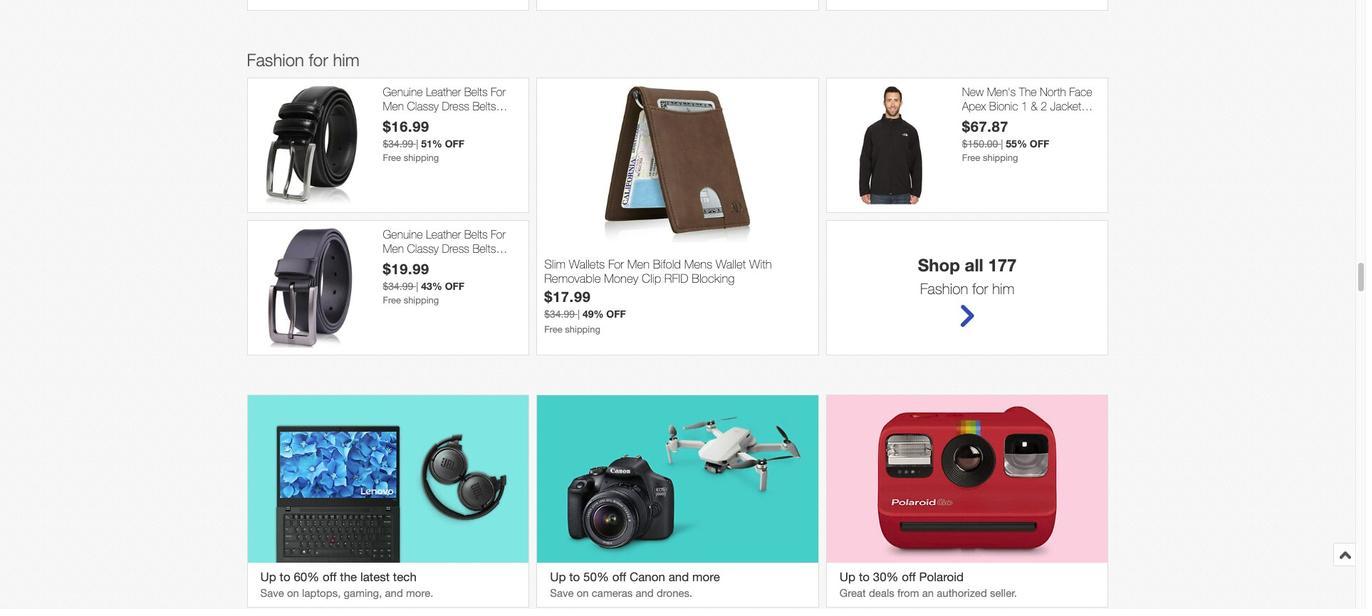 Task type: vqa. For each thing, say whether or not it's contained in the screenshot.
the Now
no



Task type: describe. For each thing, give the bounding box(es) containing it.
50%
[[584, 570, 609, 585]]

| for $16.99
[[416, 138, 419, 149]]

classy for $16.99
[[407, 99, 439, 112]]

belt for $16.99
[[413, 113, 431, 126]]

shipping for $19.99
[[404, 295, 439, 306]]

free for $19.99
[[383, 295, 401, 306]]

$19.99
[[383, 260, 430, 277]]

slim
[[545, 257, 566, 271]]

new men's the north face apex bionic 1 & 2 jacket small medium large xl 2xl
[[963, 86, 1096, 126]]

dress for $16.99
[[442, 99, 470, 112]]

drones.
[[657, 587, 693, 600]]

$34.99 inside slim wallets for men bifold mens wallet with removable money clip rfid blocking $17.99 $34.99 | 49% off free shipping
[[545, 309, 575, 320]]

bifold
[[653, 257, 681, 271]]

more.
[[406, 587, 434, 600]]

shop
[[918, 255, 961, 275]]

new
[[963, 86, 984, 99]]

men for $16.99
[[383, 99, 404, 112]]

cameras
[[592, 587, 633, 600]]

$150.00
[[963, 138, 999, 149]]

| for $67.87
[[1001, 138, 1004, 149]]

genuine leather belts for men classy dress belts mens belt many colors & sizes for $19.99
[[383, 228, 506, 282]]

51%
[[421, 137, 442, 149]]

genuine for $16.99
[[383, 86, 423, 99]]

| inside slim wallets for men bifold mens wallet with removable money clip rfid blocking $17.99 $34.99 | 49% off free shipping
[[578, 309, 580, 320]]

and inside up to 60% off the latest tech save on laptops, gaming, and more.
[[385, 587, 403, 600]]

men for $19.99
[[383, 242, 404, 255]]

1
[[1022, 99, 1028, 112]]

him inside shop all 177 fashion for him
[[993, 280, 1015, 297]]

free for $67.87
[[963, 152, 981, 163]]

latest
[[361, 570, 390, 585]]

1 horizontal spatial and
[[636, 587, 654, 600]]

off inside up to 60% off the latest tech save on laptops, gaming, and more.
[[323, 570, 337, 585]]

sizes for $16.99
[[383, 127, 408, 140]]

shop all 177 fashion for him
[[918, 255, 1017, 297]]

save for up to 60% off the latest tech
[[260, 587, 284, 600]]

removable
[[545, 272, 601, 286]]

dress for $19.99
[[442, 242, 470, 255]]

an
[[923, 587, 934, 600]]

$34.99 for $19.99
[[383, 281, 414, 292]]

authorized
[[937, 587, 988, 600]]

off inside the $67.87 $150.00 | 55% off free shipping
[[1030, 137, 1050, 149]]

polaroid
[[920, 570, 964, 585]]

49%
[[583, 308, 604, 320]]

many for $16.99
[[434, 113, 460, 126]]

fashion inside shop all 177 fashion for him
[[921, 280, 969, 297]]

sizes for $19.99
[[383, 269, 408, 282]]

0 vertical spatial for
[[309, 50, 328, 70]]

free inside slim wallets for men bifold mens wallet with removable money clip rfid blocking $17.99 $34.99 | 49% off free shipping
[[545, 324, 563, 335]]

$16.99 $34.99 | 51% off free shipping
[[383, 117, 465, 163]]

genuine leather belts for men classy dress belts mens belt many colors & sizes link for $16.99
[[383, 86, 522, 140]]

60%
[[294, 570, 319, 585]]

for inside shop all 177 fashion for him
[[973, 280, 989, 297]]

slim wallets for men bifold mens wallet with removable money clip rfid blocking $17.99 $34.99 | 49% off free shipping
[[545, 257, 772, 335]]

30%
[[873, 570, 899, 585]]

all
[[965, 255, 984, 275]]

2xl
[[1078, 113, 1096, 126]]

up for up to 60% off the latest tech
[[260, 570, 276, 585]]

large
[[1033, 113, 1060, 126]]

on for 50%
[[577, 587, 589, 600]]

belt for $19.99
[[413, 256, 431, 268]]

slim wallets for men bifold mens wallet with removable money clip rfid blocking link
[[545, 257, 812, 288]]

wallets
[[569, 257, 605, 271]]

mens for $16.99
[[383, 113, 410, 126]]

more
[[693, 570, 720, 585]]

43%
[[421, 280, 442, 292]]

| for $19.99
[[416, 281, 419, 292]]

up to 60% off the latest tech save on laptops, gaming, and more.
[[260, 570, 434, 600]]

$34.99 for $16.99
[[383, 138, 414, 149]]

& for $19.99
[[497, 256, 504, 268]]

with
[[750, 257, 772, 271]]



Task type: locate. For each thing, give the bounding box(es) containing it.
dress
[[442, 99, 470, 112], [442, 242, 470, 255]]

and down canon
[[636, 587, 654, 600]]

to left 60%
[[280, 570, 291, 585]]

up inside up to 60% off the latest tech save on laptops, gaming, and more.
[[260, 570, 276, 585]]

sizes left 43%
[[383, 269, 408, 282]]

to left 50% at the bottom left of page
[[570, 570, 580, 585]]

2 genuine leather belts for men classy dress belts mens belt many colors & sizes link from the top
[[383, 228, 522, 282]]

dress up 43%
[[442, 242, 470, 255]]

$67.87
[[963, 117, 1009, 135]]

1 genuine leather belts for men classy dress belts mens belt many colors & sizes link from the top
[[383, 86, 522, 140]]

2 colors from the top
[[463, 256, 494, 268]]

to inside up to 60% off the latest tech save on laptops, gaming, and more.
[[280, 570, 291, 585]]

0 horizontal spatial on
[[287, 587, 299, 600]]

free down $19.99
[[383, 295, 401, 306]]

genuine leather belts for men classy dress belts mens belt many colors & sizes link for $19.99
[[383, 228, 522, 282]]

1 classy from the top
[[407, 99, 439, 112]]

1 vertical spatial for
[[491, 228, 506, 241]]

clip
[[642, 272, 661, 286]]

1 vertical spatial leather
[[426, 228, 461, 241]]

shipping inside the $67.87 $150.00 | 55% off free shipping
[[983, 152, 1019, 163]]

shipping inside slim wallets for men bifold mens wallet with removable money clip rfid blocking $17.99 $34.99 | 49% off free shipping
[[565, 324, 601, 335]]

jacket
[[1051, 99, 1082, 112]]

off up from
[[902, 570, 916, 585]]

up inside up to 50% off canon and more save on cameras and drones.
[[550, 570, 566, 585]]

dress up 51%
[[442, 99, 470, 112]]

mens inside slim wallets for men bifold mens wallet with removable money clip rfid blocking $17.99 $34.99 | 49% off free shipping
[[685, 257, 713, 271]]

belt up 51%
[[413, 113, 431, 126]]

and down tech
[[385, 587, 403, 600]]

2 vertical spatial $34.99
[[545, 309, 575, 320]]

free inside $19.99 $34.99 | 43% off free shipping
[[383, 295, 401, 306]]

1 genuine from the top
[[383, 86, 423, 99]]

0 vertical spatial dress
[[442, 99, 470, 112]]

1 horizontal spatial on
[[577, 587, 589, 600]]

2 genuine from the top
[[383, 228, 423, 241]]

2 to from the left
[[570, 570, 580, 585]]

1 vertical spatial belt
[[413, 256, 431, 268]]

1 dress from the top
[[442, 99, 470, 112]]

| left 51%
[[416, 138, 419, 149]]

to for 50%
[[570, 570, 580, 585]]

$34.99 inside $19.99 $34.99 | 43% off free shipping
[[383, 281, 414, 292]]

blocking
[[692, 272, 735, 286]]

1 colors from the top
[[463, 113, 494, 126]]

seller.
[[990, 587, 1018, 600]]

save left cameras
[[550, 587, 574, 600]]

to inside up to 30% off polaroid great deals from an authorized seller.
[[859, 570, 870, 585]]

shipping for $16.99
[[404, 152, 439, 163]]

from
[[898, 587, 920, 600]]

the
[[1019, 86, 1037, 99]]

leather for $19.99
[[426, 228, 461, 241]]

free down $17.99
[[545, 324, 563, 335]]

colors for $19.99
[[463, 256, 494, 268]]

for
[[491, 86, 506, 99], [491, 228, 506, 241], [609, 257, 624, 271]]

2 horizontal spatial to
[[859, 570, 870, 585]]

for inside slim wallets for men bifold mens wallet with removable money clip rfid blocking $17.99 $34.99 | 49% off free shipping
[[609, 257, 624, 271]]

leather
[[426, 86, 461, 99], [426, 228, 461, 241]]

on down 60%
[[287, 587, 299, 600]]

up
[[260, 570, 276, 585], [550, 570, 566, 585], [840, 570, 856, 585]]

save inside up to 60% off the latest tech save on laptops, gaming, and more.
[[260, 587, 284, 600]]

genuine leather belts for men classy dress belts mens belt many colors & sizes link
[[383, 86, 522, 140], [383, 228, 522, 282]]

many for $19.99
[[434, 256, 460, 268]]

off inside $19.99 $34.99 | 43% off free shipping
[[445, 280, 465, 292]]

0 horizontal spatial and
[[385, 587, 403, 600]]

$67.87 $150.00 | 55% off free shipping
[[963, 117, 1050, 163]]

1 horizontal spatial him
[[993, 280, 1015, 297]]

1 vertical spatial men
[[383, 242, 404, 255]]

new men's the north face apex bionic 1 & 2 jacket small medium large xl 2xl link
[[963, 86, 1101, 126]]

1 many from the top
[[434, 113, 460, 126]]

2 vertical spatial &
[[497, 256, 504, 268]]

belts
[[464, 86, 488, 99], [473, 99, 496, 112], [464, 228, 488, 241], [473, 242, 496, 255]]

1 vertical spatial sizes
[[383, 269, 408, 282]]

| inside the $67.87 $150.00 | 55% off free shipping
[[1001, 138, 1004, 149]]

$34.99 down $17.99
[[545, 309, 575, 320]]

0 vertical spatial sizes
[[383, 127, 408, 140]]

1 up from the left
[[260, 570, 276, 585]]

free for $16.99
[[383, 152, 401, 163]]

2 vertical spatial for
[[609, 257, 624, 271]]

laptops,
[[302, 587, 341, 600]]

on down 50% at the bottom left of page
[[577, 587, 589, 600]]

for for $19.99
[[491, 228, 506, 241]]

55%
[[1006, 137, 1028, 149]]

0 vertical spatial leather
[[426, 86, 461, 99]]

on for 60%
[[287, 587, 299, 600]]

classy for $19.99
[[407, 242, 439, 255]]

belt up 43%
[[413, 256, 431, 268]]

| left the 55%
[[1001, 138, 1004, 149]]

rfid
[[665, 272, 689, 286]]

0 vertical spatial genuine leather belts for men classy dress belts mens belt many colors & sizes
[[383, 86, 506, 140]]

off right the 55%
[[1030, 137, 1050, 149]]

1 vertical spatial genuine leather belts for men classy dress belts mens belt many colors & sizes link
[[383, 228, 522, 282]]

1 vertical spatial fashion
[[921, 280, 969, 297]]

fashion for him
[[247, 50, 360, 70]]

2 dress from the top
[[442, 242, 470, 255]]

to inside up to 50% off canon and more save on cameras and drones.
[[570, 570, 580, 585]]

1 horizontal spatial save
[[550, 587, 574, 600]]

him
[[333, 50, 360, 70], [993, 280, 1015, 297]]

0 vertical spatial many
[[434, 113, 460, 126]]

& inside new men's the north face apex bionic 1 & 2 jacket small medium large xl 2xl
[[1031, 99, 1038, 112]]

$34.99 down the "$16.99"
[[383, 138, 414, 149]]

genuine for $19.99
[[383, 228, 423, 241]]

up inside up to 30% off polaroid great deals from an authorized seller.
[[840, 570, 856, 585]]

1 vertical spatial genuine leather belts for men classy dress belts mens belt many colors & sizes
[[383, 228, 506, 282]]

1 on from the left
[[287, 587, 299, 600]]

on inside up to 50% off canon and more save on cameras and drones.
[[577, 587, 589, 600]]

on inside up to 60% off the latest tech save on laptops, gaming, and more.
[[287, 587, 299, 600]]

2 genuine leather belts for men classy dress belts mens belt many colors & sizes from the top
[[383, 228, 506, 282]]

1 horizontal spatial fashion
[[921, 280, 969, 297]]

$34.99 inside $16.99 $34.99 | 51% off free shipping
[[383, 138, 414, 149]]

2 save from the left
[[550, 587, 574, 600]]

many up 51%
[[434, 113, 460, 126]]

genuine leather belts for men classy dress belts mens belt many colors & sizes for $16.99
[[383, 86, 506, 140]]

up to 50% off canon and more save on cameras and drones.
[[550, 570, 720, 600]]

1 belt from the top
[[413, 113, 431, 126]]

0 vertical spatial belt
[[413, 113, 431, 126]]

canon
[[630, 570, 666, 585]]

1 to from the left
[[280, 570, 291, 585]]

belt
[[413, 113, 431, 126], [413, 256, 431, 268]]

on
[[287, 587, 299, 600], [577, 587, 589, 600]]

deals
[[869, 587, 895, 600]]

shipping down 51%
[[404, 152, 439, 163]]

1 vertical spatial &
[[497, 113, 504, 126]]

0 vertical spatial fashion
[[247, 50, 304, 70]]

0 vertical spatial $34.99
[[383, 138, 414, 149]]

wallet
[[716, 257, 746, 271]]

free down the "$16.99"
[[383, 152, 401, 163]]

2 many from the top
[[434, 256, 460, 268]]

0 horizontal spatial to
[[280, 570, 291, 585]]

1 vertical spatial for
[[973, 280, 989, 297]]

0 vertical spatial genuine
[[383, 86, 423, 99]]

colors
[[463, 113, 494, 126], [463, 256, 494, 268]]

2 classy from the top
[[407, 242, 439, 255]]

mens for $19.99
[[383, 256, 410, 268]]

0 horizontal spatial save
[[260, 587, 284, 600]]

off up laptops,
[[323, 570, 337, 585]]

sizes left 51%
[[383, 127, 408, 140]]

save left laptops,
[[260, 587, 284, 600]]

leather up $19.99
[[426, 228, 461, 241]]

2 belt from the top
[[413, 256, 431, 268]]

gaming,
[[344, 587, 382, 600]]

save
[[260, 587, 284, 600], [550, 587, 574, 600]]

off inside up to 30% off polaroid great deals from an authorized seller.
[[902, 570, 916, 585]]

up for up to 30% off polaroid
[[840, 570, 856, 585]]

off inside $16.99 $34.99 | 51% off free shipping
[[445, 137, 465, 149]]

off
[[445, 137, 465, 149], [1030, 137, 1050, 149], [445, 280, 465, 292], [607, 308, 626, 320], [323, 570, 337, 585], [613, 570, 627, 585], [902, 570, 916, 585]]

$16.99
[[383, 117, 430, 135]]

1 genuine leather belts for men classy dress belts mens belt many colors & sizes from the top
[[383, 86, 506, 140]]

| left 49%
[[578, 309, 580, 320]]

2 leather from the top
[[426, 228, 461, 241]]

save for up to 50% off canon and more
[[550, 587, 574, 600]]

$34.99
[[383, 138, 414, 149], [383, 281, 414, 292], [545, 309, 575, 320]]

2 horizontal spatial up
[[840, 570, 856, 585]]

1 save from the left
[[260, 587, 284, 600]]

save inside up to 50% off canon and more save on cameras and drones.
[[550, 587, 574, 600]]

1 vertical spatial many
[[434, 256, 460, 268]]

and up drones.
[[669, 570, 689, 585]]

0 vertical spatial &
[[1031, 99, 1038, 112]]

1 vertical spatial him
[[993, 280, 1015, 297]]

off right 49%
[[607, 308, 626, 320]]

0 vertical spatial for
[[491, 86, 506, 99]]

1 horizontal spatial for
[[973, 280, 989, 297]]

bionic
[[990, 99, 1019, 112]]

money
[[604, 272, 639, 286]]

| left 43%
[[416, 281, 419, 292]]

1 vertical spatial dress
[[442, 242, 470, 255]]

up to 30% off polaroid great deals from an authorized seller.
[[840, 570, 1018, 600]]

2 vertical spatial men
[[628, 257, 650, 271]]

genuine up the "$16.99"
[[383, 86, 423, 99]]

shipping
[[404, 152, 439, 163], [983, 152, 1019, 163], [404, 295, 439, 306], [565, 324, 601, 335]]

genuine
[[383, 86, 423, 99], [383, 228, 423, 241]]

sizes
[[383, 127, 408, 140], [383, 269, 408, 282]]

for
[[309, 50, 328, 70], [973, 280, 989, 297]]

0 horizontal spatial up
[[260, 570, 276, 585]]

| inside $19.99 $34.99 | 43% off free shipping
[[416, 281, 419, 292]]

2 sizes from the top
[[383, 269, 408, 282]]

0 vertical spatial men
[[383, 99, 404, 112]]

men
[[383, 99, 404, 112], [383, 242, 404, 255], [628, 257, 650, 271]]

off inside slim wallets for men bifold mens wallet with removable money clip rfid blocking $17.99 $34.99 | 49% off free shipping
[[607, 308, 626, 320]]

0 vertical spatial genuine leather belts for men classy dress belts mens belt many colors & sizes link
[[383, 86, 522, 140]]

many
[[434, 113, 460, 126], [434, 256, 460, 268]]

free inside $16.99 $34.99 | 51% off free shipping
[[383, 152, 401, 163]]

apex
[[963, 99, 987, 112]]

shipping inside $16.99 $34.99 | 51% off free shipping
[[404, 152, 439, 163]]

classy
[[407, 99, 439, 112], [407, 242, 439, 255]]

& for $16.99
[[497, 113, 504, 126]]

shipping for $67.87
[[983, 152, 1019, 163]]

many up 43%
[[434, 256, 460, 268]]

shipping down 43%
[[404, 295, 439, 306]]

men up the "clip"
[[628, 257, 650, 271]]

2 on from the left
[[577, 587, 589, 600]]

small
[[963, 113, 988, 126]]

0 horizontal spatial fashion
[[247, 50, 304, 70]]

1 vertical spatial genuine
[[383, 228, 423, 241]]

&
[[1031, 99, 1038, 112], [497, 113, 504, 126], [497, 256, 504, 268]]

the
[[340, 570, 357, 585]]

men up $19.99
[[383, 242, 404, 255]]

2
[[1041, 99, 1048, 112]]

genuine leather belts for men classy dress belts mens belt many colors & sizes
[[383, 86, 506, 140], [383, 228, 506, 282]]

medium
[[992, 113, 1030, 126]]

mens
[[383, 113, 410, 126], [383, 256, 410, 268], [685, 257, 713, 271]]

off inside up to 50% off canon and more save on cameras and drones.
[[613, 570, 627, 585]]

0 horizontal spatial for
[[309, 50, 328, 70]]

men inside slim wallets for men bifold mens wallet with removable money clip rfid blocking $17.99 $34.99 | 49% off free shipping
[[628, 257, 650, 271]]

face
[[1070, 86, 1093, 99]]

1 sizes from the top
[[383, 127, 408, 140]]

shipping inside $19.99 $34.99 | 43% off free shipping
[[404, 295, 439, 306]]

off right 43%
[[445, 280, 465, 292]]

fashion
[[247, 50, 304, 70], [921, 280, 969, 297]]

genuine up $19.99
[[383, 228, 423, 241]]

leather for $16.99
[[426, 86, 461, 99]]

1 leather from the top
[[426, 86, 461, 99]]

to up great
[[859, 570, 870, 585]]

1 vertical spatial colors
[[463, 256, 494, 268]]

free
[[383, 152, 401, 163], [963, 152, 981, 163], [383, 295, 401, 306], [545, 324, 563, 335]]

to
[[280, 570, 291, 585], [570, 570, 580, 585], [859, 570, 870, 585]]

free down $150.00
[[963, 152, 981, 163]]

north
[[1040, 86, 1067, 99]]

leather up the "$16.99"
[[426, 86, 461, 99]]

shipping down the 55%
[[983, 152, 1019, 163]]

tech
[[393, 570, 417, 585]]

to for 60%
[[280, 570, 291, 585]]

0 horizontal spatial him
[[333, 50, 360, 70]]

0 vertical spatial classy
[[407, 99, 439, 112]]

$19.99 $34.99 | 43% off free shipping
[[383, 260, 465, 306]]

men up the "$16.99"
[[383, 99, 404, 112]]

3 up from the left
[[840, 570, 856, 585]]

|
[[416, 138, 419, 149], [1001, 138, 1004, 149], [416, 281, 419, 292], [578, 309, 580, 320]]

$17.99
[[545, 288, 591, 305]]

off right 51%
[[445, 137, 465, 149]]

and
[[669, 570, 689, 585], [385, 587, 403, 600], [636, 587, 654, 600]]

3 to from the left
[[859, 570, 870, 585]]

177
[[989, 255, 1017, 275]]

off up cameras
[[613, 570, 627, 585]]

1 vertical spatial classy
[[407, 242, 439, 255]]

classy up the "$16.99"
[[407, 99, 439, 112]]

free inside the $67.87 $150.00 | 55% off free shipping
[[963, 152, 981, 163]]

2 horizontal spatial and
[[669, 570, 689, 585]]

for for $16.99
[[491, 86, 506, 99]]

1 horizontal spatial up
[[550, 570, 566, 585]]

up left 60%
[[260, 570, 276, 585]]

up up great
[[840, 570, 856, 585]]

1 horizontal spatial to
[[570, 570, 580, 585]]

0 vertical spatial him
[[333, 50, 360, 70]]

colors for $16.99
[[463, 113, 494, 126]]

xl
[[1063, 113, 1075, 126]]

1 vertical spatial $34.99
[[383, 281, 414, 292]]

| inside $16.99 $34.99 | 51% off free shipping
[[416, 138, 419, 149]]

up for up to 50% off canon and more
[[550, 570, 566, 585]]

shipping down 49%
[[565, 324, 601, 335]]

up left 50% at the bottom left of page
[[550, 570, 566, 585]]

2 up from the left
[[550, 570, 566, 585]]

great
[[840, 587, 866, 600]]

to for 30%
[[859, 570, 870, 585]]

$34.99 down $19.99
[[383, 281, 414, 292]]

classy up $19.99
[[407, 242, 439, 255]]

men's
[[987, 86, 1016, 99]]

0 vertical spatial colors
[[463, 113, 494, 126]]



